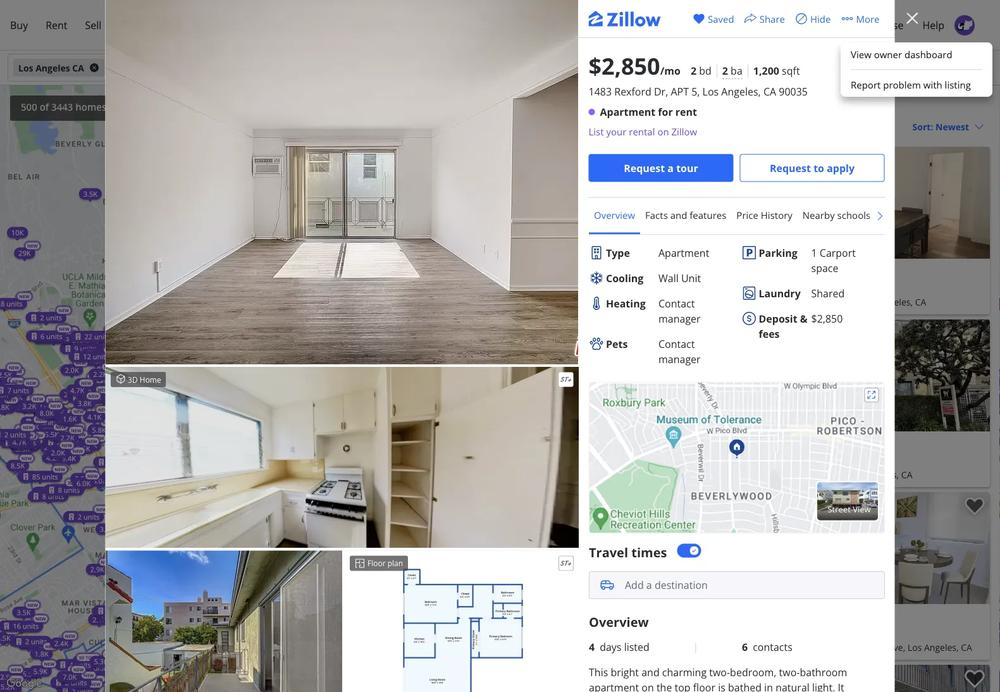Task type: describe. For each thing, give the bounding box(es) containing it.
report problem with listing button
[[841, 72, 993, 97]]

this property on the map image
[[729, 439, 745, 458]]

2.0k link up new 7.5k on the top of page
[[485, 126, 508, 138]]

38
[[472, 214, 480, 224]]

5.4k inside 5.4k link
[[216, 369, 230, 378]]

1 horizontal spatial new 8.5k
[[40, 404, 61, 419]]

new 28k
[[115, 203, 134, 218]]

1 inside the $3,795+ 1 bd $4,495+ 2 bds
[[821, 263, 829, 280]]

zillow
[[672, 125, 698, 138]]

new 2.9k down 1.5k "link"
[[186, 542, 207, 557]]

1 vertical spatial 17 units
[[403, 335, 429, 345]]

1 vertical spatial new 5.0k
[[247, 498, 268, 513]]

updated today down villas on the right
[[776, 671, 832, 682]]

2 vertical spatial 3.2k link
[[497, 607, 520, 619]]

1483 rexford dr apt 5 image
[[590, 382, 885, 533]]

new inside new 3 units
[[465, 548, 476, 554]]

listed
[[624, 640, 650, 654]]

3d tour down s
[[784, 498, 815, 509]]

updated for $2,495+ 1 bd $2,895+ 2 bds
[[546, 326, 579, 336]]

0 vertical spatial new 3.1k
[[417, 331, 439, 346]]

2 bd
[[691, 64, 712, 78]]

updated today for $2,495+ 1 bd $2,795+ 2 bds
[[776, 326, 832, 336]]

minus image
[[495, 662, 509, 675]]

1.6k right new 8.0k at left
[[63, 414, 77, 424]]

carport
[[820, 246, 856, 259]]

hide image
[[796, 12, 808, 25]]

10 units down 12 units link
[[146, 539, 172, 548]]

three dimensional image inside main content
[[546, 154, 554, 162]]

los right the 5, on the right of the page
[[703, 85, 719, 98]]

new 6.4k
[[431, 414, 452, 429]]

new inside new 12k
[[349, 175, 359, 181]]

new inside new 4.3k
[[283, 285, 293, 291]]

8811 1/2 burton way, los angeles, ca link
[[771, 294, 986, 310]]

home inside main navigation
[[119, 18, 148, 32]]

1 vertical spatial new 8.5k
[[11, 456, 32, 471]]

new 2.9k up the 4.1k link
[[90, 560, 111, 575]]

bd up 1483 rexford dr, apt 5, los angeles, ca 90035
[[700, 64, 712, 78]]

1 vertical spatial 1.5k
[[425, 386, 440, 395]]

tour inside '3d tour 3.0k'
[[446, 320, 458, 326]]

floor plan image
[[355, 559, 365, 569]]

0 horizontal spatial 3.2k link
[[421, 372, 444, 383]]

2 inside the $3,795+ 1 bd $4,495+ 2 bds
[[806, 281, 811, 293]]

new inside 'new 8.8k'
[[159, 183, 170, 189]]

1 vertical spatial 1.9k link
[[224, 508, 247, 520]]

©2023
[[377, 685, 396, 692]]

0 vertical spatial 3.7k
[[452, 250, 466, 260]]

3d inside 3d tour 3.5k
[[445, 226, 451, 232]]

2.7k left 8 units 'link'
[[313, 357, 327, 367]]

1483
[[589, 85, 612, 98]]

2 horizontal spatial 4 units link
[[495, 477, 536, 489]]

1 vertical spatial 1.7k
[[1, 374, 15, 384]]

new 7.0k
[[63, 667, 84, 682]]

laundry image
[[742, 285, 757, 301]]

new 2.0k up 1.5k "link"
[[180, 494, 201, 509]]

1 horizontal spatial 10 units link
[[396, 336, 441, 347]]

new 2.7k left $3,750+
[[505, 260, 527, 275]]

0 vertical spatial 12
[[182, 335, 190, 345]]

7.5k inside new 7.5k
[[485, 149, 499, 159]]

save
[[708, 12, 729, 25]]

blvd, inside the charlie mar vista | 12444 venice blvd, los angeles, ca
[[695, 641, 715, 654]]

contact for heating
[[659, 296, 695, 310]]

bds for $3,795+ 1 bd $4,495+ 2 bds
[[813, 281, 828, 293]]

0 vertical spatial 10k link
[[507, 96, 529, 108]]

2.7k inside 3d tour 2.7k 4.0k
[[370, 223, 384, 232]]

26 units
[[112, 341, 138, 351]]

facts
[[645, 209, 668, 222]]

6.0k for rightmost 6.0k 'link'
[[327, 227, 341, 236]]

9.4k
[[62, 454, 76, 463]]

11640
[[824, 641, 849, 654]]

1 horizontal spatial 12
[[124, 512, 132, 521]]

2 vertical spatial 11
[[402, 473, 409, 482]]

remove boundary
[[410, 102, 491, 114]]

1 saved home link
[[909, 52, 987, 84]]

3.8k up new 12k
[[332, 144, 346, 153]]

new 2.3k up new 5.8k
[[79, 374, 100, 389]]

new 2.3k down 89 units
[[457, 225, 478, 239]]

0 horizontal spatial 10k link
[[7, 227, 28, 238]]

35
[[512, 168, 520, 178]]

1.6k up new 5.8k
[[87, 393, 101, 402]]

on inside what rent prices are you likely to qualify for based on income?
[[670, 689, 683, 692]]

save d
[[708, 12, 735, 25]]

2 vertical spatial 5 units link
[[297, 300, 337, 312]]

3.1k up 4.9k
[[421, 383, 435, 393]]

1 vertical spatial 2.1k link
[[347, 298, 370, 309]]

1 vertical spatial 11 units
[[438, 322, 464, 332]]

tour down saltair
[[798, 498, 815, 509]]

40
[[108, 458, 116, 467]]

new 2.3k right new 5.8k
[[148, 430, 169, 445]]

overview link
[[589, 198, 640, 234]]

35 units
[[512, 168, 538, 178]]

1.8k link down 11k
[[425, 315, 448, 326]]

save this home button for 1950 pelham ave, los angeles, ca
[[725, 320, 761, 355]]

today down "11640"
[[811, 671, 832, 682]]

new 3.8k up new 12k
[[332, 138, 353, 153]]

3d inside 3d tour 7.3k
[[134, 647, 140, 653]]

3.1k up 38
[[467, 193, 482, 203]]

3.8k up '5.9k 2.9k'
[[59, 415, 73, 425]]

1 vertical spatial 4 units link
[[363, 288, 404, 299]]

listings
[[676, 97, 722, 115]]

tour inside 3d tour 2.7k 4.0k
[[379, 217, 391, 223]]

3.8k up new 2.7k new 4.1k
[[215, 369, 229, 378]]

0 horizontal spatial on
[[658, 125, 669, 138]]

buy
[[10, 18, 28, 32]]

save this home image for luxe villas | 11640 mayfield ave, los angeles, ca
[[965, 498, 986, 516]]

pets image
[[589, 336, 604, 351]]

1.6k down 38
[[472, 236, 486, 245]]

2 vertical spatial 14 units
[[107, 607, 133, 616]]

1 vertical spatial 11
[[438, 322, 446, 332]]

1 horizontal spatial 22 units
[[442, 346, 468, 355]]

contact manager for heating
[[659, 296, 701, 325]]

new 2.7k left 8 units 'link'
[[313, 352, 334, 367]]

deposit & fees image
[[742, 311, 757, 326]]

0 horizontal spatial blvd,
[[593, 296, 613, 308]]

2.6k inside new 2.0k new 2.6k
[[0, 383, 12, 393]]

bds for $2,495+ 1 bd $2,895+ 2 bds
[[584, 454, 599, 466]]

0 horizontal spatial new 1.5k
[[425, 380, 446, 395]]

8.3k link
[[469, 237, 492, 248]]

new 1.6k right new 8.0k at left
[[63, 409, 84, 424]]

bd for $2,495+ 1 bd $2,795+ 2 bds
[[832, 435, 848, 453]]

new 2.7k up '8.3k' link at top
[[491, 221, 512, 236]]

2 inside $2,495+ 1 bd $2,895+ 2 bds
[[576, 454, 581, 466]]

5.3k for rightmost 5.3k link
[[203, 516, 217, 525]]

new inside new 28 units
[[19, 294, 30, 300]]

4.2k link left 8 units 'link'
[[316, 361, 339, 373]]

15 inside new 15 units
[[424, 163, 432, 172]]

0 horizontal spatial 12
[[83, 352, 91, 361]]

9.0k
[[258, 390, 272, 400]]

new 1.6k down 3d tour 3.5k at the top of the page
[[445, 272, 466, 287]]

2 horizontal spatial 1.5k
[[510, 140, 524, 150]]

new 4.8k right new 3.0k new 6.4k
[[458, 432, 479, 447]]

1 horizontal spatial 10k link
[[416, 248, 437, 259]]

1 vertical spatial 5 units link
[[490, 176, 531, 188]]

0 horizontal spatial 2.4k link
[[169, 624, 192, 635]]

1 horizontal spatial ave,
[[829, 469, 846, 481]]

1 horizontal spatial 16
[[422, 345, 430, 354]]

5.2k link
[[391, 354, 414, 366]]

4.2k inside new 4.2k
[[46, 453, 60, 463]]

1 horizontal spatial 20
[[508, 176, 516, 186]]

new inside new 6.4k
[[441, 414, 452, 420]]

3,443
[[539, 120, 561, 132]]

6.0k inside new 6.0k
[[77, 479, 91, 488]]

0 horizontal spatial 9 units link
[[60, 343, 101, 354]]

new inside "new 4.6k"
[[391, 431, 401, 437]]

bd for $3,750+ 1 bd $5,290+ 2 bds
[[602, 263, 618, 280]]

3.0k inside '3d tour 3.0k'
[[437, 326, 451, 335]]

luxe
[[771, 641, 791, 654]]

expand this map image
[[864, 387, 879, 403]]

0 vertical spatial venice
[[564, 296, 591, 308]]

angeles for los angeles ca
[[36, 62, 70, 74]]

facts and features
[[645, 209, 727, 222]]

3.5k inside 3d tour 3.5k
[[443, 231, 457, 240]]

units inside new 15 units
[[433, 163, 449, 172]]

2.0k link up 1.5k "link"
[[186, 500, 209, 511]]

apartment for rent
[[600, 105, 698, 119]]

5.9k 2.9k
[[12, 429, 158, 449]]

11k
[[427, 289, 440, 298]]

today for $2,495+ 1 bd $2,795+ 2 bds
[[811, 326, 832, 336]]

share
[[760, 12, 785, 25]]

updated today for $3,795+ 1 bd $4,495+ 2 bds
[[776, 153, 832, 163]]

0 vertical spatial 8.5k
[[40, 409, 54, 419]]

$5,190+ 2 bds
[[604, 626, 662, 638]]

$2,495+ for $2,495+ 1 bd $2,895+ 2 bds
[[541, 435, 588, 453]]

heating image
[[589, 296, 604, 311]]

1 vertical spatial 13
[[411, 332, 419, 342]]

17k link
[[359, 236, 380, 247]]

los inside 1420 s saltair ave, los angeles, ca link
[[849, 469, 863, 481]]

nearby
[[803, 209, 835, 222]]

new inside new 16k
[[370, 225, 380, 231]]

10 right 94
[[417, 311, 425, 321]]

new 2.6k up 35 units 'link'
[[480, 144, 501, 158]]

zillow logo image
[[450, 15, 551, 37]]

new 2.3k down 5.8k link
[[424, 232, 445, 247]]

tour for $3,045+ studio
[[568, 498, 585, 509]]

plus image
[[495, 629, 509, 642]]

5.8k inside new 5.8k
[[92, 425, 106, 435]]

a for request
[[668, 161, 674, 175]]

neighborhood link
[[876, 198, 950, 232]]

1420 s saltair ave, los angeles, ca image
[[766, 320, 991, 432]]

floor plan preview, click to explore more image
[[401, 567, 525, 692]]

1 vertical spatial 3.0k link
[[96, 524, 118, 535]]

view larger view of the 1 photo of this home image
[[105, 0, 581, 365]]

9 units for top 9 units link
[[510, 171, 532, 180]]

1 horizontal spatial 2.4k link
[[377, 455, 400, 466]]

2 horizontal spatial 6.5k
[[474, 148, 488, 157]]

new 3.8k right new 4.3k
[[294, 291, 315, 305]]

0 vertical spatial 5.2k
[[396, 355, 410, 365]]

1 vertical spatial 17
[[403, 335, 411, 345]]

new 3.0k new 6.4k
[[423, 414, 451, 505]]

2.7k up 14 units link
[[194, 536, 208, 545]]

64 units
[[326, 492, 352, 502]]

0 horizontal spatial 6.0k link
[[106, 551, 129, 562]]

2.0k link up 3d tour 7.3k
[[145, 619, 168, 631]]

1 vertical spatial 2.5k link
[[446, 564, 474, 581]]

0 vertical spatial 3.1k link
[[463, 192, 486, 203]]

new 2.9k up 5.8k link
[[435, 158, 456, 173]]

4.2k link right 3d tour 7.3k
[[164, 645, 187, 656]]

8 units link
[[357, 356, 398, 368]]

request a tour
[[624, 161, 699, 175]]

three dimensional image for luxe
[[776, 500, 784, 508]]

close image inside remove boundary button
[[496, 104, 504, 113]]

10 units down 11k
[[417, 311, 443, 321]]

manager for heating
[[659, 311, 701, 325]]

7.5k inside "link"
[[349, 391, 363, 401]]

0 vertical spatial view
[[851, 48, 872, 61]]

new 4.2k
[[46, 448, 67, 463]]

qualify
[[582, 689, 617, 692]]

new inside new 4.7k
[[23, 432, 33, 438]]

new 2.0k left 3d tour 2.7k 4.0k
[[349, 323, 370, 338]]

updated today for $2,495+ 1 bd $2,895+ 2 bds
[[546, 326, 602, 336]]

car image
[[600, 578, 615, 593]]

three dimensional image for the
[[546, 500, 554, 508]]

new 5.8k
[[92, 420, 113, 435]]

0 horizontal spatial 6.5k
[[0, 634, 11, 643]]

| inside the charlie mar vista | 12444 venice blvd, los angeles, ca
[[631, 641, 636, 654]]

new 3.8k up '5.9k 2.9k'
[[59, 410, 80, 425]]

map region
[[0, 65, 609, 692]]

home inside filters element
[[953, 61, 980, 74]]

0 vertical spatial 13 units
[[517, 174, 543, 183]]

13k link
[[236, 380, 258, 391]]

with
[[924, 78, 943, 91]]

new 3.8k left 8 units 'link'
[[321, 359, 342, 374]]

10 units up "5.2k" link
[[411, 337, 436, 346]]

0 vertical spatial 16k
[[311, 172, 324, 181]]

3.8k right 3.3k link at the bottom of the page
[[323, 449, 337, 459]]

8.3k
[[473, 238, 488, 247]]

8 inside 'link'
[[372, 357, 376, 367]]

filters element
[[0, 51, 1001, 85]]

8811 1/2 burton way, los angeles, ca
[[771, 296, 927, 308]]

1 inside filters element
[[915, 61, 921, 74]]

new inside new 4.2k
[[57, 448, 67, 454]]

3.1k down 94 units at left top
[[417, 337, 432, 346]]

14 units link
[[150, 548, 195, 559]]

9916 venice blvd, culver city, ca image
[[536, 147, 761, 259]]

1950 pelham ave, los angeles, ca link
[[541, 467, 756, 482]]

2.0k inside new 2.0k new 2.6k
[[65, 366, 79, 375]]

0 vertical spatial new 6.5k
[[167, 440, 188, 455]]

wall unit
[[659, 271, 701, 285]]

error
[[509, 685, 522, 692]]

new 5.3k
[[94, 652, 115, 667]]

4.7k inside new 4.7k
[[12, 438, 26, 447]]

new 5.4k
[[15, 434, 36, 449]]

2.0k link down "new 4.6k" on the left of the page
[[370, 459, 393, 471]]

1 vertical spatial 23 units
[[496, 193, 522, 203]]

0 vertical spatial $2,850
[[589, 50, 661, 81]]

new 4.3k
[[272, 285, 293, 300]]

89
[[453, 214, 461, 224]]

10 down new 7.5k on the top of page
[[488, 160, 496, 170]]

10 up "5.2k" link
[[411, 337, 419, 346]]

new 2.3k up 22 units link at the top
[[474, 151, 495, 166]]

1 vertical spatial 3.1k link
[[443, 267, 466, 278]]

2 vertical spatial 10k
[[420, 249, 432, 259]]

20 units link
[[493, 175, 538, 187]]

0 horizontal spatial 14
[[107, 607, 115, 616]]

1 vertical spatial 23
[[496, 193, 504, 203]]

3d tour for $3,750+ 1 bd
[[554, 153, 585, 163]]

0 horizontal spatial 2.6k link
[[0, 430, 19, 441]]

price history link
[[732, 198, 798, 232]]

10 units down 5.4k link
[[222, 385, 247, 394]]

1 vertical spatial 3.7k
[[34, 402, 48, 412]]

29
[[515, 185, 523, 195]]

new 2.6k down new 5.8k
[[76, 439, 97, 454]]

culver
[[616, 296, 642, 308]]

new 1.6k down 11k
[[435, 309, 456, 324]]

parking image
[[742, 245, 757, 260]]

view larger view of the 2 photo of this home image
[[105, 551, 342, 692]]

12 units link
[[109, 511, 154, 522]]

0 vertical spatial 23 units
[[463, 174, 489, 184]]

0 vertical spatial 17
[[396, 305, 404, 314]]

today for $2,495+ 1 bd $2,895+ 2 bds
[[581, 326, 602, 336]]

9 units for left 9 units link
[[74, 344, 96, 354]]

3.1k up 15 units
[[375, 295, 389, 304]]

new 2.7k up 14 units link
[[194, 530, 215, 545]]

5.8k link
[[419, 190, 442, 202]]

1 horizontal spatial 5.3k link
[[199, 515, 222, 526]]

1 inside $3,750+ 1 bd $5,290+ 2 bds
[[591, 263, 599, 280]]

manage rentals
[[767, 18, 842, 32]]

3.1k down 3d tour 3.5k at the top of the page
[[447, 268, 461, 277]]

new 3.8k up new 5.8k
[[78, 393, 99, 408]]

0 vertical spatial 14 units
[[437, 515, 463, 525]]

units inside new 28 units
[[6, 299, 23, 309]]

use
[[452, 685, 462, 692]]

units inside new 3 units
[[453, 553, 469, 563]]

report problem with listing
[[851, 78, 971, 91]]

12k
[[340, 180, 353, 190]]

updated down villas on the right
[[776, 671, 809, 682]]

1 horizontal spatial 3.5k link
[[79, 188, 102, 200]]

los inside the charlie mar vista | 12444 venice blvd, los angeles, ca
[[718, 641, 732, 654]]

report for report a map error
[[470, 685, 489, 692]]

500 of 3443 homes
[[21, 100, 107, 113]]

2 horizontal spatial 8.0k
[[339, 300, 354, 309]]

0 horizontal spatial new 6.5k
[[0, 628, 18, 643]]

new 9.4k
[[62, 448, 83, 463]]

1 horizontal spatial |
[[693, 640, 699, 654]]

los inside 1950 pelham ave, los angeles, ca link
[[617, 469, 631, 481]]

remove tag image
[[89, 63, 99, 73]]

9 for left 9 units link
[[74, 344, 78, 354]]

view inside button
[[853, 503, 871, 515]]

1.8k link down new 3 units
[[446, 595, 469, 606]]

new 1.6k down 38 units
[[472, 230, 493, 245]]

500
[[21, 100, 37, 113]]

1.8k link right 64 units
[[364, 498, 387, 510]]

2.7k inside new 2.7k new 4.1k
[[330, 392, 344, 401]]

apartment for apartment
[[659, 246, 709, 259]]

1 vertical spatial new 3.1k
[[421, 378, 442, 393]]

2.7k left $3,750+
[[505, 265, 520, 275]]

remove
[[410, 102, 445, 114]]

price history
[[737, 209, 793, 222]]

2.9k inside '5.9k 2.9k'
[[12, 439, 26, 449]]

1 vertical spatial new 1.7k
[[1, 369, 22, 384]]

angeles for los angeles ca rental listings
[[563, 97, 610, 115]]

2 showingtime+ logo image from the top
[[559, 556, 574, 571]]

0 vertical spatial 22 units
[[503, 180, 529, 190]]

2 horizontal spatial 3.5k link
[[305, 472, 328, 483]]

10 down 5.4k link
[[222, 385, 230, 394]]

s
[[794, 469, 798, 481]]

1 horizontal spatial link
[[435, 557, 463, 574]]

22 units link
[[489, 179, 534, 191]]

finder
[[226, 18, 254, 32]]

3d inside 3d tour 2.7k 4.0k
[[372, 217, 378, 223]]

0 vertical spatial 11 units
[[369, 184, 395, 194]]

10 units down new 7.5k on the top of page
[[488, 160, 514, 170]]

1 horizontal spatial 5.0k link
[[498, 414, 521, 426]]

2.0k link up 8 units 'link'
[[366, 324, 389, 335]]

new 2.6k down 1.5k "link"
[[175, 546, 196, 561]]

history
[[761, 209, 793, 222]]

$3,045+
[[541, 608, 588, 626]]

2 vertical spatial 3.1k link
[[370, 294, 393, 305]]

list your rental on zillow
[[589, 125, 698, 138]]

2 vertical spatial 22
[[442, 346, 450, 355]]

12444
[[638, 641, 664, 654]]

1 horizontal spatial 16 units
[[422, 345, 448, 354]]

1.8k link right new 7.5k on the top of page
[[508, 137, 531, 148]]

apartment for apartment for rent
[[600, 105, 656, 119]]

5.9k link
[[140, 428, 163, 440]]

based
[[637, 689, 667, 692]]

2 horizontal spatial |
[[816, 641, 821, 654]]

new inside new 9.4k
[[73, 448, 83, 454]]

tour for $3,750+ 1 bd
[[568, 153, 585, 163]]

1 horizontal spatial 4 units link
[[453, 163, 494, 175]]

4.2k for 4.2k link left of 8 units 'link'
[[321, 362, 335, 372]]

los inside luxe villas | 11640 mayfield ave, los angeles, ca link
[[908, 641, 922, 654]]

1.6k inside the new 1.6k new 4.7k
[[445, 366, 459, 375]]

2 vertical spatial 3.4k
[[215, 368, 229, 377]]

owner
[[875, 48, 903, 61]]

new inside new 29k
[[27, 243, 38, 249]]

0 vertical spatial link
[[404, 187, 432, 204]]

loans
[[150, 18, 179, 32]]

bds up 12444
[[646, 626, 662, 638]]

tour inside 3d tour 3.5k
[[452, 226, 464, 232]]

new 13k
[[319, 134, 339, 149]]

0 horizontal spatial three dimensional image
[[116, 374, 126, 384]]

1.6k up '3d tour 3.0k'
[[445, 278, 459, 287]]

0 horizontal spatial 23
[[463, 174, 471, 184]]

$2,895+
[[541, 454, 574, 466]]

street
[[828, 503, 851, 515]]

new 4.8k right new 6.4k
[[460, 424, 481, 439]]

1 horizontal spatial 1.7k
[[487, 156, 501, 166]]

2 horizontal spatial 16
[[497, 191, 504, 200]]

4.7k inside the new 1.6k new 4.7k
[[70, 386, 84, 395]]

new inside new 15 units
[[446, 158, 456, 164]]

1 saved home
[[915, 61, 980, 74]]

1 vertical spatial 8.5k
[[11, 461, 25, 471]]

0 vertical spatial rent
[[676, 105, 698, 119]]

to inside button
[[814, 161, 825, 175]]

2 horizontal spatial 12 units
[[182, 335, 208, 345]]



Task type: locate. For each thing, give the bounding box(es) containing it.
$4,495+
[[771, 281, 804, 293]]

request for request a tour
[[624, 161, 665, 175]]

0 horizontal spatial 1.7k
[[1, 374, 15, 384]]

2 vertical spatial 4 units link
[[495, 477, 536, 489]]

venice down $3,750+ 1 bd $5,290+ 2 bds
[[564, 296, 591, 308]]

5.3k up 27 units on the left
[[94, 657, 108, 667]]

new inside new 18k
[[70, 667, 80, 673]]

bd for $2,495+ 1 bd $2,895+ 2 bds
[[602, 435, 618, 453]]

blvd,
[[593, 296, 613, 308], [695, 641, 715, 654]]

3.4k link up 5.8k link
[[399, 161, 427, 178]]

0 horizontal spatial 8.5k
[[11, 461, 25, 471]]

overview up type
[[594, 209, 635, 222]]

save this home button for the charlie mar vista | 12444 venice blvd, los angeles, ca
[[725, 492, 761, 528]]

rexford
[[615, 85, 652, 98]]

$2,850 inside deposit & fees $2,850
[[811, 311, 843, 325]]

the charlie mar vista image
[[536, 492, 761, 604]]

0 vertical spatial contact manager
[[659, 296, 701, 325]]

listing
[[945, 78, 971, 91]]

0 horizontal spatial chevron down image
[[453, 63, 463, 73]]

1950 pelham ave, los angeles, ca
[[541, 469, 681, 481]]

0 vertical spatial 1.9k link
[[382, 446, 405, 457]]

0 vertical spatial showingtime+ logo image
[[559, 372, 574, 387]]

1 vertical spatial 4.6k
[[229, 499, 243, 509]]

bds inside $2,495+ 1 bd $2,795+ 2 bds
[[813, 454, 828, 466]]

contact manager down wall unit
[[659, 296, 701, 325]]

new 3.0k
[[375, 250, 396, 265], [375, 278, 396, 292], [423, 306, 444, 321], [441, 472, 462, 487], [203, 493, 224, 508]]

0 horizontal spatial 9
[[74, 344, 78, 354]]

2 $2,495+ from the left
[[771, 435, 818, 453]]

10k
[[512, 97, 524, 107], [11, 228, 24, 237], [420, 249, 432, 259]]

bd inside $3,750+ 1 bd $5,290+ 2 bds
[[602, 263, 618, 280]]

2 chevron down image from the left
[[551, 63, 562, 73]]

1 chevron down image from the left
[[453, 63, 463, 73]]

bds
[[584, 281, 599, 293], [813, 281, 828, 293], [584, 454, 599, 466], [813, 454, 828, 466], [646, 626, 662, 638]]

contact down wall unit
[[659, 296, 695, 310]]

cooling image
[[589, 270, 604, 285]]

new inside new 8.0k
[[50, 403, 61, 409]]

main content containing los angeles ca rental listings
[[526, 85, 1001, 692]]

new 18k
[[61, 667, 80, 682]]

2 vertical spatial 12 units
[[124, 512, 150, 521]]

1 vertical spatial a
[[490, 685, 493, 692]]

2.0k link right the 4.1k link
[[148, 602, 171, 613]]

new inside new 7.5k
[[496, 144, 506, 150]]

10k up new 29k
[[11, 228, 24, 237]]

1.6k down 11k
[[435, 315, 449, 324]]

new 1.5k up 4.9k
[[425, 380, 446, 395]]

los up likely
[[718, 641, 732, 654]]

2 horizontal spatial 1.7k
[[511, 603, 525, 612]]

0 horizontal spatial 4.7k
[[12, 438, 26, 447]]

3.9k
[[393, 411, 407, 420]]

3.8k right new 4.3k
[[294, 296, 308, 305]]

27 units
[[70, 682, 96, 692]]

2.5k link right new 15 units
[[466, 153, 488, 165]]

3.4k inside new 3.4k
[[438, 229, 453, 239]]

tour
[[677, 161, 699, 175]]

new 7.5k
[[485, 144, 506, 159]]

1 horizontal spatial 16k
[[361, 230, 373, 240]]

los right pelham
[[617, 469, 631, 481]]

1 horizontal spatial 3.4k
[[404, 167, 418, 177]]

6.0k left new 16k at the left top of page
[[327, 227, 341, 236]]

los inside filters element
[[18, 62, 33, 74]]

22 down '3d tour 3.0k'
[[442, 346, 450, 355]]

three dimensional image
[[546, 154, 554, 162], [116, 374, 126, 384]]

1 horizontal spatial 5.8k
[[423, 191, 437, 201]]

3.2k link right 4.7k link
[[421, 372, 444, 383]]

2.5k
[[470, 154, 484, 164], [417, 235, 431, 245], [0, 370, 12, 380], [75, 474, 89, 484], [479, 491, 493, 500], [450, 571, 464, 581], [450, 596, 464, 605]]

pets
[[606, 337, 628, 350]]

more image
[[841, 12, 854, 25]]

updated for $3,795+ 1 bd $4,495+ 2 bds
[[776, 153, 809, 163]]

6.4k inside new 6.4k
[[431, 420, 445, 429]]

1 horizontal spatial 10k
[[420, 249, 432, 259]]

utility element
[[579, 0, 895, 37]]

9 for top 9 units link
[[510, 171, 514, 180]]

8.0k link up 40
[[97, 431, 120, 442]]

5.4k link
[[212, 368, 235, 379]]

0 horizontal spatial 5.9k
[[33, 667, 47, 676]]

updated left "apply" at the top
[[776, 153, 809, 163]]

5.9k right new 5.8k
[[144, 429, 158, 439]]

bds for $2,495+ 1 bd $2,795+ 2 bds
[[813, 454, 828, 466]]

5.9k inside new 5.9k
[[33, 667, 47, 676]]

16 units down '3d tour 3.0k'
[[422, 345, 448, 354]]

6.0k for leftmost 6.0k 'link'
[[110, 552, 124, 561]]

1 contact manager from the top
[[659, 296, 701, 325]]

1 horizontal spatial new 5.0k
[[508, 141, 529, 156]]

tour
[[500, 147, 513, 153], [379, 217, 391, 223], [452, 226, 464, 232], [347, 228, 359, 234], [412, 241, 424, 247], [463, 252, 475, 258], [459, 317, 471, 323], [446, 320, 458, 326], [381, 327, 393, 333], [385, 329, 398, 335], [400, 346, 413, 352], [401, 346, 413, 352], [242, 380, 254, 386], [54, 397, 66, 403], [55, 397, 67, 403], [254, 477, 266, 483], [75, 480, 87, 486], [59, 486, 71, 492], [137, 493, 150, 499], [216, 510, 228, 516], [261, 517, 273, 523], [141, 647, 153, 653], [86, 655, 98, 661], [106, 659, 118, 665], [91, 677, 103, 683]]

2.0k link left 4.6k link
[[189, 494, 212, 505]]

new 2.2k
[[423, 172, 444, 186], [347, 247, 368, 262], [310, 288, 331, 303], [93, 364, 114, 379], [331, 388, 352, 403], [60, 428, 81, 443], [262, 471, 283, 486], [219, 512, 240, 527]]

23 units down 22 units link at the top
[[496, 193, 522, 203]]

more
[[857, 12, 880, 25]]

8.0k down new 2.0k new 2.6k
[[40, 409, 54, 418]]

0 horizontal spatial 4 units link
[[363, 288, 404, 299]]

0 horizontal spatial 11 units
[[369, 184, 395, 194]]

17
[[396, 305, 404, 314], [403, 335, 411, 345]]

contact for pets
[[659, 337, 695, 350]]

new 6.5k
[[167, 440, 188, 455], [0, 628, 18, 643]]

0 horizontal spatial new 5.0k
[[247, 498, 268, 513]]

10k link up 11k
[[416, 248, 437, 259]]

today for $3,795+ 1 bd $4,495+ 2 bds
[[811, 153, 832, 163]]

3.8k right new 8.0k at left
[[78, 399, 92, 408]]

new inside new 28k
[[124, 203, 134, 209]]

new 8.5k
[[40, 404, 61, 419], [11, 456, 32, 471]]

0 horizontal spatial 11
[[369, 184, 377, 194]]

16 units down 20 units link
[[497, 191, 522, 200]]

2 contact manager from the top
[[659, 337, 701, 366]]

request for request to apply
[[770, 161, 811, 175]]

0 vertical spatial 5.0k link
[[449, 384, 472, 395]]

1.5k right new 7.5k on the top of page
[[510, 140, 524, 150]]

bd inside $2,495+ 1 bd $2,895+ 2 bds
[[602, 435, 618, 453]]

rent
[[46, 18, 67, 32]]

12 units
[[182, 335, 208, 345], [83, 352, 109, 361], [124, 512, 150, 521]]

2 vertical spatial 10k link
[[416, 248, 437, 259]]

2 vertical spatial 16 units
[[13, 622, 39, 631]]

facts and features link
[[640, 198, 732, 232]]

save this home image for 1950 pelham ave, los angeles, ca
[[735, 325, 756, 343]]

| right vista
[[631, 641, 636, 654]]

angeles up results
[[563, 97, 610, 115]]

overview up 4 days listed
[[589, 613, 649, 630]]

report for report problem with listing
[[851, 78, 881, 91]]

1 vertical spatial of
[[444, 685, 450, 692]]

6.4k inside new 3.0k new 6.4k
[[430, 419, 444, 429]]

1 horizontal spatial close image
[[741, 675, 751, 685]]

1 horizontal spatial 6.0k
[[110, 552, 124, 561]]

1 vertical spatial 5.3k link
[[199, 515, 222, 526]]

1 contact from the top
[[659, 296, 695, 310]]

on down you
[[670, 689, 683, 692]]

8.0k up 40
[[101, 432, 115, 441]]

0 vertical spatial apartment
[[600, 105, 656, 119]]

3d tour 2.7k 4.0k
[[370, 217, 396, 460]]

8.8k
[[149, 189, 163, 198]]

0 horizontal spatial 20 units
[[335, 491, 361, 501]]

0 vertical spatial contact
[[659, 296, 695, 310]]

help
[[923, 18, 945, 32]]

4.8k
[[460, 430, 474, 439], [458, 438, 472, 447]]

0 vertical spatial new 5.0k
[[508, 141, 529, 156]]

0 horizontal spatial 10 units link
[[132, 538, 177, 549]]

2 vertical spatial 1.5k
[[191, 531, 205, 541]]

rent up the qualify
[[599, 673, 620, 687]]

5,
[[692, 85, 700, 98]]

4.2k right 3d tour 7.3k
[[169, 646, 183, 655]]

8 units inside 'link'
[[372, 357, 394, 367]]

updated for $2,495+ 1 bd $2,795+ 2 bds
[[776, 326, 809, 336]]

0 vertical spatial 8.0k
[[339, 300, 354, 309]]

2.0k link up new 8.0k at left
[[59, 389, 82, 400]]

1 showingtime+ logo image from the top
[[559, 372, 574, 387]]

11 units
[[369, 184, 395, 194], [438, 322, 464, 332], [402, 473, 427, 482]]

2.7k inside 'link'
[[36, 488, 50, 498]]

venice right 12444
[[666, 641, 693, 654]]

new 3.9k
[[393, 405, 414, 420]]

chevron down image
[[255, 63, 265, 73], [334, 63, 344, 73], [628, 63, 638, 73], [975, 122, 985, 132], [463, 666, 472, 675]]

agent finder link
[[187, 10, 263, 40]]

1 horizontal spatial angeles
[[563, 97, 610, 115]]

1 horizontal spatial 3.4k link
[[399, 161, 427, 178]]

ca inside filters element
[[72, 62, 84, 74]]

new inside new 3.4k
[[449, 224, 459, 230]]

venice inside the charlie mar vista | 12444 venice blvd, los angeles, ca
[[666, 641, 693, 654]]

1,200 sqft
[[754, 64, 800, 78]]

1 vertical spatial 14
[[164, 549, 172, 558]]

rent inside what rent prices are you likely to qualify for based on income?
[[599, 673, 620, 687]]

on
[[658, 125, 669, 138], [670, 689, 683, 692]]

3d tour for $3,045+ studio
[[554, 498, 585, 509]]

9916 venice blvd, culver city, ca link
[[541, 294, 756, 310]]

manager for pets
[[659, 352, 701, 366]]

5.3k up 1.5k "link"
[[203, 516, 217, 525]]

2 manager from the top
[[659, 352, 701, 366]]

new 3.2k
[[313, 341, 334, 356], [9, 387, 30, 402], [22, 396, 43, 411], [296, 422, 317, 437], [227, 488, 248, 503], [213, 507, 234, 522], [161, 656, 182, 671]]

3.4k link up new 2.7k new 4.1k
[[211, 367, 234, 378]]

1 horizontal spatial apartment
[[659, 246, 709, 259]]

2.1k link left new 4.2k at bottom left
[[18, 441, 40, 452]]

4.2k for 4.2k link on top of 7.0k
[[77, 657, 91, 666]]

keyboard
[[286, 685, 313, 692]]

shortcuts
[[314, 685, 341, 692]]

google image
[[3, 676, 45, 692]]

4.6k inside "new 4.6k"
[[380, 437, 394, 446]]

close image
[[496, 104, 504, 113], [741, 675, 751, 685]]

4.3k
[[272, 290, 286, 300]]

3.8k left 8 units 'link'
[[321, 365, 335, 374]]

7.0k
[[63, 672, 77, 682]]

1 manager from the top
[[659, 311, 701, 325]]

22 inside 22 units link
[[503, 180, 511, 190]]

keyboard shortcuts button
[[286, 684, 341, 692]]

1 inside $2,495+ 1 bd $2,895+ 2 bds
[[591, 435, 599, 453]]

2 horizontal spatial 6.0k
[[327, 227, 341, 236]]

new 3.8k right 3.3k link at the bottom of the page
[[323, 444, 344, 459]]

5.9k inside '5.9k 2.9k'
[[144, 429, 158, 439]]

1 vertical spatial home
[[953, 61, 980, 74]]

1 request from the left
[[624, 161, 665, 175]]

10k link down filters element in the top of the page
[[507, 96, 529, 108]]

4 units link up 94
[[363, 288, 404, 299]]

bds for $3,750+ 1 bd $5,290+ 2 bds
[[584, 281, 599, 293]]

new 3.5k
[[400, 344, 421, 359], [96, 379, 117, 394], [107, 396, 128, 411], [222, 489, 243, 504], [17, 603, 38, 617]]

3.2k link down new 6.4k
[[451, 476, 474, 487]]

2 inside $3,750+ 1 bd $5,290+ 2 bds
[[576, 281, 581, 293]]

new 3.1k up 4.9k link
[[421, 378, 442, 393]]

3
[[514, 138, 518, 147], [484, 144, 488, 154], [424, 151, 427, 161], [433, 151, 437, 161], [481, 153, 485, 162], [383, 170, 387, 180], [430, 173, 434, 182], [506, 174, 510, 183], [452, 178, 456, 188], [429, 179, 433, 189], [458, 186, 462, 195], [493, 227, 497, 236], [437, 230, 441, 240], [343, 244, 347, 254], [517, 248, 521, 258], [292, 289, 296, 298], [419, 312, 423, 321], [411, 332, 415, 341], [434, 332, 438, 341], [96, 349, 100, 359], [447, 365, 451, 375], [126, 385, 130, 395], [364, 385, 368, 395], [35, 418, 39, 427], [128, 433, 132, 442], [116, 472, 120, 482], [121, 498, 125, 508], [239, 517, 243, 526], [202, 518, 206, 527], [447, 553, 451, 563], [155, 571, 159, 581], [456, 580, 460, 590], [510, 584, 514, 593]]

16k inside new 16k
[[361, 230, 373, 240]]

0 vertical spatial 3.5k link
[[79, 188, 102, 200]]

1 horizontal spatial 3.0k link
[[418, 494, 441, 506]]

0 vertical spatial report
[[851, 78, 881, 91]]

new 2.0k up 85 units
[[51, 443, 72, 458]]

new inside new 5.9k
[[44, 661, 54, 668]]

0 vertical spatial 8.0k link
[[335, 299, 358, 310]]

new inside new 5.4k
[[26, 434, 36, 440]]

of for terms
[[444, 685, 450, 692]]

report left problem
[[851, 78, 881, 91]]

los up 3,443
[[539, 97, 559, 115]]

| right villas on the right
[[816, 641, 821, 654]]

a for report
[[490, 685, 493, 692]]

/mo
[[661, 64, 681, 78]]

of for 500
[[40, 100, 49, 113]]

1 horizontal spatial 5.3k
[[135, 378, 149, 387]]

1 up the charlie
[[576, 626, 581, 638]]

0 horizontal spatial 3.4k link
[[211, 367, 234, 378]]

manage
[[767, 18, 805, 32]]

| up you
[[693, 640, 699, 654]]

2 vertical spatial 1.7k
[[511, 603, 525, 612]]

0 vertical spatial 2.6k link
[[0, 430, 19, 441]]

0 vertical spatial 5.3k link
[[131, 377, 153, 388]]

vista
[[609, 641, 629, 654]]

5 units
[[484, 157, 506, 167], [439, 160, 461, 169], [514, 163, 536, 173], [447, 176, 469, 185], [505, 177, 526, 187], [311, 301, 333, 311], [416, 345, 438, 354], [183, 368, 205, 377], [126, 490, 148, 500], [440, 515, 461, 525]]

2 horizontal spatial 12
[[182, 335, 190, 345]]

23k link
[[162, 191, 183, 202]]

2.7k link
[[31, 487, 54, 499]]

8811 1/2 burton way, los angeles, ca image
[[766, 147, 991, 259]]

9916 venice blvd, culver city, ca
[[541, 296, 675, 308]]

1 horizontal spatial new 1.7k
[[487, 151, 508, 166]]

los inside 8811 1/2 burton way, los angeles, ca link
[[862, 296, 877, 308]]

0 vertical spatial on
[[658, 125, 669, 138]]

1.8k link up 'plus' icon
[[483, 586, 506, 597]]

contact
[[659, 296, 695, 310], [659, 337, 695, 350]]

close image
[[905, 11, 921, 26]]

clear field image
[[177, 63, 187, 73]]

$2,495+ inside $2,495+ 1 bd $2,895+ 2 bds
[[541, 435, 588, 453]]

new 3.8k
[[332, 138, 353, 153], [294, 291, 315, 305], [321, 359, 342, 374], [78, 393, 99, 408], [59, 410, 80, 425], [323, 444, 344, 459]]

0 horizontal spatial 13 units
[[411, 332, 437, 342]]

view owner dashboard
[[851, 48, 953, 61]]

3.1k down "new 4.6k" on the left of the page
[[369, 464, 383, 473]]

0 horizontal spatial 5.0k link
[[449, 384, 472, 395]]

bds inside $3,750+ 1 bd $5,290+ 2 bds
[[584, 281, 599, 293]]

new inside new 7.0k
[[73, 667, 84, 673]]

15
[[424, 163, 432, 172], [365, 335, 373, 344]]

studio
[[591, 608, 632, 626]]

a
[[668, 161, 674, 175], [490, 685, 493, 692]]

1 vertical spatial 8.0k
[[40, 409, 54, 418]]

2.2k link
[[415, 197, 438, 208], [387, 249, 410, 260], [498, 265, 521, 276], [120, 489, 143, 501]]

los up 500
[[18, 62, 33, 74]]

bd inside $2,495+ 1 bd $2,795+ 2 bds
[[832, 435, 848, 453]]

2 horizontal spatial 16 units
[[497, 191, 522, 200]]

1950 pelham ave, los angeles, ca image
[[536, 320, 761, 432]]

bd for $3,795+ 1 bd $4,495+ 2 bds
[[832, 263, 848, 280]]

d
[[729, 12, 735, 25]]

3.0k inside new 3.0k new 6.4k
[[423, 495, 437, 505]]

map
[[495, 685, 508, 692]]

angeles, inside the charlie mar vista | 12444 venice blvd, los angeles, ca
[[541, 657, 576, 669]]

7.5k link
[[344, 390, 367, 401]]

2.6k
[[480, 149, 494, 158], [0, 383, 12, 393], [412, 413, 427, 423], [1, 431, 15, 440], [76, 444, 90, 454], [510, 479, 524, 489], [175, 552, 189, 561], [103, 609, 117, 619]]

0 horizontal spatial ave,
[[597, 469, 614, 481]]

4.2k for 4.2k link above '5.9k 2.9k'
[[63, 418, 77, 427]]

0 vertical spatial 16
[[497, 191, 504, 200]]

1 up pelham
[[591, 435, 599, 453]]

3d tour 3.0k
[[437, 320, 458, 335]]

link
[[404, 187, 432, 204], [435, 557, 463, 574]]

new inside new 40k
[[303, 146, 313, 152]]

updated today down & on the top of page
[[776, 326, 832, 336]]

los angeles ca
[[18, 62, 84, 74]]

updated down & on the top of page
[[776, 326, 809, 336]]

ca inside the charlie mar vista | 12444 venice blvd, los angeles, ca
[[578, 657, 589, 669]]

save this home button for luxe villas | 11640 mayfield ave, los angeles, ca
[[955, 492, 991, 528]]

contacts
[[753, 640, 793, 654]]

1 vertical spatial 9
[[74, 344, 78, 354]]

2 request from the left
[[770, 161, 811, 175]]

4.2k left 8 units 'link'
[[321, 362, 335, 372]]

new 40k
[[294, 146, 313, 161]]

main content
[[526, 85, 1001, 692]]

chevron down image
[[453, 63, 463, 73], [551, 63, 562, 73]]

angeles inside main content
[[563, 97, 610, 115]]

bds inside $2,495+ 1 bd $2,895+ 2 bds
[[584, 454, 599, 466]]

type image
[[589, 245, 604, 260]]

bd inside the $3,795+ 1 bd $4,495+ 2 bds
[[832, 263, 848, 280]]

0 horizontal spatial chevron right image
[[171, 127, 186, 142]]

chevron right image
[[171, 127, 186, 142], [876, 211, 885, 220]]

new 2.6k right 3.9k at the left bottom of the page
[[412, 408, 434, 423]]

0 vertical spatial 5.8k
[[423, 191, 437, 201]]

4.0k inside 3d tour 2.7k 4.0k
[[382, 450, 396, 460]]

new inside new 6.0k
[[87, 473, 98, 479]]

4.2k link up '5.9k 2.9k'
[[59, 417, 82, 428]]

1 horizontal spatial 14
[[164, 549, 172, 558]]

4 units
[[468, 164, 490, 174], [430, 178, 451, 187], [430, 179, 452, 188], [330, 233, 352, 242], [487, 238, 509, 247], [446, 258, 468, 267], [440, 276, 462, 286], [378, 289, 400, 298], [306, 295, 328, 305], [344, 384, 366, 394], [367, 389, 389, 399], [120, 391, 142, 401], [162, 398, 184, 408], [510, 478, 532, 488], [15, 622, 37, 632], [69, 660, 91, 670]]

0 horizontal spatial 6.0k
[[77, 479, 91, 488]]

0 vertical spatial 9 units link
[[496, 170, 537, 181]]

1 horizontal spatial 13 units
[[517, 174, 543, 183]]

bd down $3,045+ studio
[[584, 626, 595, 638]]

0 vertical spatial 2.1k link
[[342, 256, 365, 268]]

bds up heating image
[[584, 281, 599, 293]]

new inside "new 5.2k"
[[11, 677, 22, 683]]

1 inside $2,495+ 1 bd $2,795+ 2 bds
[[821, 435, 829, 453]]

1 horizontal spatial 7.5k
[[485, 149, 499, 159]]

2 horizontal spatial ave,
[[889, 641, 906, 654]]

ave, right mayfield
[[889, 641, 906, 654]]

1.9k link
[[382, 446, 405, 457], [224, 508, 247, 520]]

16 units
[[497, 191, 522, 200], [422, 345, 448, 354], [13, 622, 39, 631]]

unit
[[681, 271, 701, 285]]

new 1.6k up new 5.8k
[[87, 387, 108, 402]]

new 3.1k down "new 4.6k" on the left of the page
[[369, 458, 390, 473]]

3d inside '3d tour 3.0k'
[[439, 320, 444, 326]]

home up listing
[[953, 61, 980, 74]]

1 vertical spatial 15
[[365, 335, 373, 344]]

10 down 12 units link
[[146, 539, 154, 548]]

1 inside 1 carport space
[[811, 246, 817, 259]]

new 3.4k
[[438, 224, 459, 239]]

heart image
[[693, 12, 706, 25]]

Add a destination text field
[[625, 571, 885, 599]]

tour inside 3d tour 7.3k
[[141, 647, 153, 653]]

40 units
[[108, 458, 134, 467]]

16 left 29
[[497, 191, 504, 200]]

new inside new 3.9k
[[404, 405, 414, 411]]

three dimensional image
[[546, 500, 554, 508], [776, 500, 784, 508]]

0 vertical spatial 13
[[517, 174, 525, 183]]

bd up 1950 pelham ave, los angeles, ca
[[602, 435, 618, 453]]

features
[[690, 209, 727, 222]]

a inside button
[[668, 161, 674, 175]]

2 vertical spatial 2.1k link
[[18, 441, 40, 452]]

3 inside new 3 units
[[447, 553, 451, 563]]

home loans
[[119, 18, 179, 32]]

0 vertical spatial 20
[[508, 176, 516, 186]]

4.2k for 4.2k link right of 3d tour 7.3k
[[169, 646, 183, 655]]

2 contact from the top
[[659, 337, 695, 350]]

to inside what rent prices are you likely to qualify for based on income?
[[569, 689, 580, 692]]

main navigation
[[0, 0, 1001, 209]]

2.7k down 38 units
[[491, 227, 505, 236]]

0 horizontal spatial 16k
[[311, 172, 324, 181]]

2 inside $2,495+ 1 bd $2,795+ 2 bds
[[806, 454, 811, 466]]

0 horizontal spatial to
[[569, 689, 580, 692]]

charlie
[[559, 641, 588, 654]]

showingtime+ logo image
[[559, 372, 574, 387], [559, 556, 574, 571]]

22 left 26
[[84, 332, 92, 341]]

tour down results
[[568, 153, 585, 163]]

5.3k inside new 5.3k
[[94, 657, 108, 667]]

new 5.0k
[[508, 141, 529, 156], [247, 498, 268, 513]]

save this home image
[[735, 325, 756, 343], [735, 498, 756, 516], [965, 498, 986, 516], [965, 670, 986, 689]]

new 2.9k left new 5.9k at bottom left
[[0, 667, 21, 682]]

5.3k for the topmost 5.3k link
[[135, 378, 149, 387]]

search image
[[178, 63, 189, 73]]

4.7k inside 4.7k link
[[399, 364, 413, 374]]

4.0k
[[396, 176, 410, 185], [342, 245, 356, 255], [112, 379, 126, 389], [25, 422, 39, 432], [414, 431, 428, 441], [381, 450, 396, 460], [382, 450, 396, 460], [93, 476, 107, 486], [119, 616, 133, 626], [202, 676, 216, 685]]

1 horizontal spatial venice
[[666, 641, 693, 654]]

5.2k inside "new 5.2k"
[[1, 682, 15, 692]]

$2,495+ for $2,495+ 1 bd $2,795+ 2 bds
[[771, 435, 818, 453]]

14 units up new 3 units
[[437, 515, 463, 525]]

8.0k left 3d tour 2.7k 4.0k
[[339, 300, 354, 309]]

1.7k left "$3,045+" in the right of the page
[[511, 603, 525, 612]]

2 three dimensional image from the left
[[776, 500, 784, 508]]

1 three dimensional image from the left
[[546, 500, 554, 508]]

new inside new 5.3k
[[105, 652, 115, 658]]

1 vertical spatial overview
[[589, 613, 649, 630]]

new 2.0k up new 4.2k at bottom left
[[50, 427, 71, 442]]

1.5k inside "link"
[[191, 531, 205, 541]]

nearby schools
[[803, 209, 871, 222]]

9 units link
[[496, 170, 537, 181], [60, 343, 101, 354]]

sqft
[[782, 64, 800, 78]]

1 horizontal spatial 11 units
[[402, 473, 427, 482]]

13k inside new 13k
[[319, 139, 332, 149]]

overview inside "link"
[[594, 209, 635, 222]]

1.5k up 14 units link
[[191, 531, 205, 541]]

2.7k left 7.5k "link"
[[330, 392, 344, 401]]

type
[[606, 246, 630, 259]]

new inside new 13k
[[328, 134, 339, 140]]

bd down type
[[602, 263, 618, 280]]

contact manager for pets
[[659, 337, 701, 366]]

4.1k up new 5.3k at the left bottom of page
[[110, 611, 124, 620]]

zillow image
[[589, 11, 664, 27]]

new 12k
[[340, 175, 359, 190]]

new inside new 108k
[[229, 96, 239, 103]]

save this home image for the charlie mar vista | 12444 venice blvd, los angeles, ca
[[735, 498, 756, 516]]

for inside what rent prices are you likely to qualify for based on income?
[[620, 689, 635, 692]]

6 units link
[[502, 183, 543, 194], [439, 339, 480, 350], [401, 379, 442, 391], [73, 663, 114, 674], [73, 673, 114, 684]]

contact down city,
[[659, 337, 695, 350]]

1 vertical spatial 10k
[[11, 228, 24, 237]]

1 vertical spatial view
[[853, 503, 871, 515]]

0 vertical spatial blvd,
[[593, 296, 613, 308]]

0 horizontal spatial 3.7k link
[[30, 401, 53, 413]]

home image
[[15, 66, 43, 94]]

keyboard shortcuts
[[286, 685, 341, 692]]

apartment up wall unit
[[659, 246, 709, 259]]

rent up the zillow in the top right of the page
[[676, 105, 698, 119]]

report inside "button"
[[851, 78, 881, 91]]

bds inside the $3,795+ 1 bd $4,495+ 2 bds
[[813, 281, 828, 293]]

8.0k inside new 8.0k
[[40, 409, 54, 418]]

0 horizontal spatial 5.8k
[[92, 425, 106, 435]]

4.1k inside new 2.7k new 4.1k
[[87, 412, 102, 422]]

mayfield
[[851, 641, 886, 654]]

new 8.8k
[[149, 183, 170, 198]]

22 units
[[503, 180, 529, 190], [84, 332, 110, 341], [442, 346, 468, 355]]

chevron right image inside main navigation
[[171, 127, 186, 142]]

luxe villas image
[[766, 492, 991, 604]]

1.7k up 35 units 'link'
[[487, 156, 501, 166]]

4.6k inside 4.6k link
[[229, 499, 243, 509]]

2 vertical spatial 14
[[107, 607, 115, 616]]

new 1.7k
[[487, 151, 508, 166], [1, 369, 22, 384]]

2 horizontal spatial 11
[[438, 322, 446, 332]]

1 $2,495+ from the left
[[541, 435, 588, 453]]

4.2k link up 7.0k
[[72, 656, 95, 667]]

new 2.9k
[[435, 158, 456, 173], [186, 542, 207, 557], [90, 560, 111, 575], [0, 667, 21, 682]]

14 units inside 14 units link
[[164, 549, 190, 558]]



Task type: vqa. For each thing, say whether or not it's contained in the screenshot.


